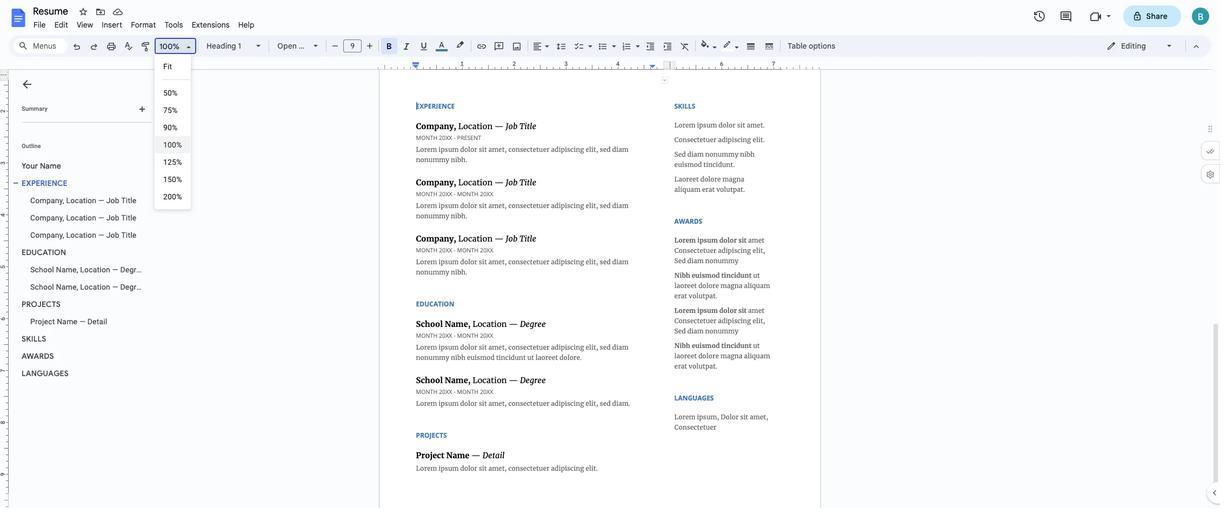 Task type: describe. For each thing, give the bounding box(es) containing it.
summary
[[22, 105, 48, 112]]

table
[[788, 41, 807, 51]]

view
[[77, 20, 93, 30]]

2 school from the top
[[30, 283, 54, 292]]

detail
[[87, 317, 107, 326]]

Menus field
[[14, 38, 68, 54]]

Star checkbox
[[76, 4, 91, 19]]

share button
[[1124, 5, 1182, 27]]

education
[[22, 248, 66, 257]]

heading
[[207, 41, 236, 51]]

line & paragraph spacing image
[[555, 38, 568, 54]]

outline heading
[[9, 142, 156, 157]]

extensions menu item
[[187, 18, 234, 31]]

view menu item
[[72, 18, 98, 31]]

project
[[30, 317, 55, 326]]

Zoom text field
[[157, 39, 183, 54]]

125%
[[163, 158, 182, 167]]

languages
[[22, 369, 69, 379]]

help menu item
[[234, 18, 259, 31]]

document outline element
[[9, 70, 156, 508]]

file menu item
[[29, 18, 50, 31]]

edit menu item
[[50, 18, 72, 31]]

1 title from the top
[[121, 196, 136, 205]]

open sans
[[277, 41, 316, 51]]

2 name, from the top
[[56, 283, 78, 292]]

edit
[[54, 20, 68, 30]]

application containing share
[[0, 0, 1221, 508]]

name for project
[[57, 317, 77, 326]]

fit
[[163, 62, 172, 71]]

project name — detail
[[30, 317, 107, 326]]

50%
[[163, 89, 178, 97]]

90%
[[163, 123, 178, 132]]

outline
[[22, 143, 41, 150]]

tools menu item
[[160, 18, 187, 31]]

Rename text field
[[29, 4, 75, 17]]

100%
[[163, 141, 182, 149]]

3 title from the top
[[121, 231, 136, 240]]

2 company, from the top
[[30, 214, 64, 222]]

1 school name, location — degree from the top
[[30, 266, 145, 274]]

open
[[277, 41, 297, 51]]

border width image
[[745, 38, 757, 54]]

heading 1
[[207, 41, 241, 51]]

1 company, location — job title from the top
[[30, 196, 136, 205]]

1 school from the top
[[30, 266, 54, 274]]

1 name, from the top
[[56, 266, 78, 274]]

projects
[[22, 300, 61, 309]]

styles list. heading 1 selected. option
[[207, 38, 250, 54]]

table options button
[[783, 38, 841, 54]]

1 job from the top
[[106, 196, 119, 205]]

highlight color image
[[454, 38, 466, 51]]

3 company, from the top
[[30, 231, 64, 240]]

your
[[22, 161, 38, 171]]



Task type: vqa. For each thing, say whether or not it's contained in the screenshot.
Your
yes



Task type: locate. For each thing, give the bounding box(es) containing it.
2 vertical spatial company,
[[30, 231, 64, 240]]

mode and view toolbar
[[1099, 35, 1206, 57]]

job
[[106, 196, 119, 205], [106, 214, 119, 222], [106, 231, 119, 240]]

title
[[121, 196, 136, 205], [121, 214, 136, 222], [121, 231, 136, 240]]

1
[[238, 41, 241, 51]]

border dash image
[[763, 38, 776, 54]]

2 vertical spatial company, location — job title
[[30, 231, 136, 240]]

insert menu item
[[98, 18, 127, 31]]

3 job from the top
[[106, 231, 119, 240]]

menu bar
[[29, 14, 259, 32]]

Font size field
[[343, 39, 366, 53]]

None field
[[155, 38, 196, 55]]

2 vertical spatial job
[[106, 231, 119, 240]]

font list. open sans selected. option
[[277, 38, 316, 54]]

0 vertical spatial company, location — job title
[[30, 196, 136, 205]]

name, up "projects"
[[56, 283, 78, 292]]

skills
[[22, 334, 46, 344]]

company,
[[30, 196, 64, 205], [30, 214, 64, 222], [30, 231, 64, 240]]

school up "projects"
[[30, 283, 54, 292]]

editing
[[1122, 41, 1147, 51]]

1 vertical spatial title
[[121, 214, 136, 222]]

Font size text field
[[344, 39, 361, 52]]

list box
[[155, 54, 191, 209]]

1 degree from the top
[[120, 266, 145, 274]]

main toolbar
[[67, 0, 841, 307]]

1 vertical spatial name,
[[56, 283, 78, 292]]

experience
[[22, 178, 68, 188]]

sans
[[299, 41, 316, 51]]

company, location — job title
[[30, 196, 136, 205], [30, 214, 136, 222], [30, 231, 136, 240]]

0 vertical spatial degree
[[120, 266, 145, 274]]

0 vertical spatial name,
[[56, 266, 78, 274]]

table options
[[788, 41, 836, 51]]

name
[[40, 161, 61, 171], [57, 317, 77, 326]]

1 company, from the top
[[30, 196, 64, 205]]

0 vertical spatial name
[[40, 161, 61, 171]]

75%
[[163, 106, 178, 115]]

list box containing fit
[[155, 54, 191, 209]]

0 vertical spatial title
[[121, 196, 136, 205]]

school name, location — degree
[[30, 266, 145, 274], [30, 283, 145, 292]]

1 vertical spatial school
[[30, 283, 54, 292]]

1 vertical spatial name
[[57, 317, 77, 326]]

menu bar banner
[[0, 0, 1221, 508]]

—
[[98, 196, 104, 205], [98, 214, 104, 222], [98, 231, 104, 240], [112, 266, 118, 274], [112, 283, 118, 292], [79, 317, 85, 326]]

editing button
[[1100, 38, 1181, 54]]

2 school name, location — degree from the top
[[30, 283, 145, 292]]

name,
[[56, 266, 78, 274], [56, 283, 78, 292]]

file
[[34, 20, 46, 30]]

your name
[[22, 161, 61, 171]]

200%
[[163, 193, 182, 201]]

1 vertical spatial school name, location — degree
[[30, 283, 145, 292]]

0 vertical spatial school
[[30, 266, 54, 274]]

school name, location — degree down 'education'
[[30, 266, 145, 274]]

school name, location — degree up detail
[[30, 283, 145, 292]]

1 vertical spatial company, location — job title
[[30, 214, 136, 222]]

text color image
[[436, 38, 448, 51]]

summary heading
[[22, 105, 48, 114]]

school down 'education'
[[30, 266, 54, 274]]

share
[[1147, 11, 1168, 21]]

0 vertical spatial company,
[[30, 196, 64, 205]]

1 vertical spatial degree
[[120, 283, 145, 292]]

school
[[30, 266, 54, 274], [30, 283, 54, 292]]

3 company, location — job title from the top
[[30, 231, 136, 240]]

format menu item
[[127, 18, 160, 31]]

1 vertical spatial company,
[[30, 214, 64, 222]]

location
[[66, 196, 96, 205], [66, 214, 96, 222], [66, 231, 96, 240], [80, 266, 110, 274], [80, 283, 110, 292]]

extensions
[[192, 20, 230, 30]]

application
[[0, 0, 1221, 508]]

2 degree from the top
[[120, 283, 145, 292]]

menu bar inside menu bar banner
[[29, 14, 259, 32]]

help
[[238, 20, 255, 30]]

0 vertical spatial job
[[106, 196, 119, 205]]

0 vertical spatial school name, location — degree
[[30, 266, 145, 274]]

degree
[[120, 266, 145, 274], [120, 283, 145, 292]]

150%
[[163, 175, 182, 184]]

click to select borders image
[[661, 77, 668, 84]]

2 title from the top
[[121, 214, 136, 222]]

tools
[[165, 20, 183, 30]]

name for your
[[40, 161, 61, 171]]

insert
[[102, 20, 122, 30]]

insert image image
[[511, 38, 523, 54]]

name up 'experience'
[[40, 161, 61, 171]]

1 vertical spatial job
[[106, 214, 119, 222]]

2 vertical spatial title
[[121, 231, 136, 240]]

options
[[809, 41, 836, 51]]

menu bar containing file
[[29, 14, 259, 32]]

2 job from the top
[[106, 214, 119, 222]]

name right project
[[57, 317, 77, 326]]

2 company, location — job title from the top
[[30, 214, 136, 222]]

name, down 'education'
[[56, 266, 78, 274]]

awards
[[22, 352, 54, 361]]

format
[[131, 20, 156, 30]]



